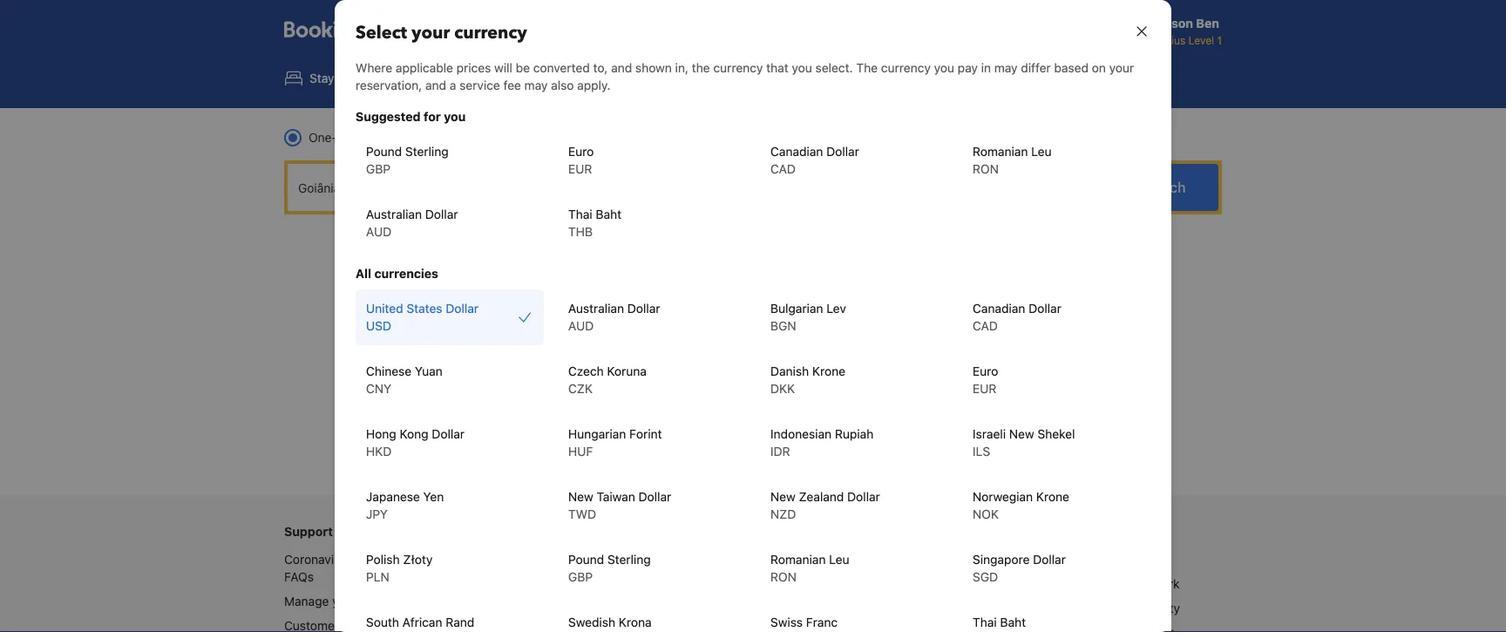 Task type: vqa. For each thing, say whether or not it's contained in the screenshot.


Task type: describe. For each thing, give the bounding box(es) containing it.
car
[[626, 71, 646, 85]]

how we work
[[1105, 576, 1180, 591]]

prices
[[457, 61, 491, 75]]

danish
[[771, 364, 809, 378]]

select your currency dialog
[[335, 0, 1172, 632]]

a
[[450, 78, 456, 92]]

and down &
[[765, 576, 786, 591]]

fee
[[504, 78, 521, 92]]

your inside where applicable prices will be converted to, and shown in, the currency that you select. the currency you pay in may differ based on your reservation, and a service fee may also apply.
[[1110, 61, 1134, 75]]

czech koruna czk
[[568, 364, 647, 396]]

south
[[366, 615, 399, 629]]

singapore
[[973, 552, 1030, 567]]

loyalty
[[550, 552, 587, 566]]

one-
[[309, 130, 337, 145]]

bulgarian
[[771, 301, 823, 316]]

0 vertical spatial sterling
[[405, 144, 449, 159]]

attractions link
[[706, 59, 822, 98]]

partner
[[915, 576, 956, 591]]

0 vertical spatial australian
[[366, 207, 422, 221]]

hungarian
[[568, 427, 626, 441]]

select
[[356, 21, 407, 45]]

the
[[692, 61, 710, 75]]

south african rand
[[366, 615, 475, 629]]

thai baht thb
[[568, 207, 622, 239]]

sustainability link
[[1105, 601, 1180, 615]]

genius
[[508, 552, 547, 566]]

in,
[[675, 61, 689, 75]]

1 horizontal spatial you
[[792, 61, 812, 75]]

new inside israeli new shekel ils
[[1009, 427, 1035, 441]]

seasonal
[[508, 576, 559, 591]]

flight + hotel
[[493, 71, 569, 85]]

hotel
[[538, 71, 569, 85]]

franc
[[806, 615, 838, 629]]

united
[[366, 301, 403, 316]]

support
[[284, 524, 333, 538]]

way
[[337, 130, 359, 145]]

search button
[[1108, 164, 1219, 211]]

car rentals link
[[587, 59, 702, 98]]

programme
[[590, 552, 655, 566]]

extranet login
[[915, 552, 992, 566]]

all
[[356, 266, 371, 281]]

currencies
[[374, 266, 438, 281]]

how we work link
[[1105, 576, 1180, 591]]

0 vertical spatial euro
[[568, 144, 594, 159]]

0 vertical spatial pound sterling gbp
[[366, 144, 449, 176]]

baht for thai baht
[[1000, 615, 1026, 629]]

0 vertical spatial ron
[[973, 162, 999, 176]]

shown
[[636, 61, 672, 75]]

pln
[[366, 570, 390, 584]]

flight
[[493, 71, 524, 85]]

also
[[551, 78, 574, 92]]

airport taxis link
[[825, 59, 948, 98]]

search
[[1141, 179, 1186, 196]]

partner help link
[[915, 576, 984, 591]]

deals
[[630, 576, 660, 591]]

0 vertical spatial pound
[[366, 144, 402, 159]]

+
[[528, 71, 535, 85]]

0 vertical spatial canadian
[[771, 144, 823, 159]]

0 horizontal spatial euro eur
[[568, 144, 594, 176]]

and down loyalty
[[562, 576, 583, 591]]

0 horizontal spatial eur
[[568, 162, 592, 176]]

on
[[1092, 61, 1106, 75]]

1 vertical spatial euro eur
[[973, 364, 999, 396]]

no results found image
[[676, 228, 831, 415]]

south african rand button
[[356, 603, 544, 632]]

taxis
[[907, 71, 933, 85]]

privacy & cookies link
[[727, 552, 827, 566]]

1 vertical spatial pound sterling gbp
[[568, 552, 651, 584]]

1 horizontal spatial australian dollar aud
[[568, 301, 660, 333]]

extranet login link
[[915, 552, 992, 566]]

will
[[494, 61, 513, 75]]

stays
[[310, 71, 340, 85]]

sustainability
[[1105, 601, 1180, 615]]

that
[[767, 61, 789, 75]]

seasonal and holiday deals link
[[508, 576, 660, 591]]

cny
[[366, 381, 392, 396]]

attractions
[[745, 71, 807, 85]]

hungarian forint huf
[[568, 427, 662, 459]]

no
[[669, 418, 699, 446]]

pay
[[958, 61, 978, 75]]

dollar inside hong kong dollar hkd
[[432, 427, 465, 441]]

0 vertical spatial australian dollar aud
[[366, 207, 458, 239]]

indonesian rupiah idr
[[771, 427, 874, 459]]

no results found
[[669, 418, 837, 446]]

1 horizontal spatial euro
[[973, 364, 999, 378]]

swedish krona button
[[558, 603, 746, 632]]

1 horizontal spatial canadian
[[973, 301, 1026, 316]]

krone for danish krone dkk
[[813, 364, 846, 378]]

be
[[516, 61, 530, 75]]

1 vertical spatial pound
[[568, 552, 604, 567]]

new taiwan dollar twd
[[568, 490, 672, 521]]

rentals
[[649, 71, 687, 85]]

coronavirus (covid-19) faqs link
[[284, 552, 421, 584]]

your for trips
[[332, 594, 357, 608]]

extranet
[[915, 552, 962, 566]]

terms and conditions
[[727, 576, 848, 591]]

car rentals
[[626, 71, 687, 85]]

bgn
[[771, 319, 797, 333]]

thai baht button
[[963, 603, 1151, 632]]

0 horizontal spatial ron
[[771, 570, 797, 584]]

0 horizontal spatial currency
[[454, 21, 527, 45]]

one-way
[[309, 130, 359, 145]]

0 horizontal spatial leu
[[829, 552, 850, 567]]

airport
[[864, 71, 903, 85]]

manage your trips
[[284, 594, 386, 608]]

results
[[704, 418, 771, 446]]

swedish
[[568, 615, 616, 629]]

how
[[1105, 576, 1130, 591]]

2 horizontal spatial you
[[934, 61, 955, 75]]

swiss franc
[[771, 615, 838, 629]]

apply.
[[577, 78, 611, 92]]



Task type: locate. For each thing, give the bounding box(es) containing it.
1 horizontal spatial krone
[[1037, 490, 1070, 504]]

help
[[959, 576, 984, 591]]

new inside new zealand dollar nzd
[[771, 490, 796, 504]]

jpy
[[366, 507, 388, 521]]

thai down help
[[973, 615, 997, 629]]

for
[[424, 109, 441, 124]]

1 horizontal spatial canadian dollar cad
[[973, 301, 1062, 333]]

0 horizontal spatial your
[[332, 594, 357, 608]]

romanian
[[973, 144, 1028, 159], [771, 552, 826, 567]]

0 vertical spatial thai
[[568, 207, 593, 221]]

złoty
[[403, 552, 433, 567]]

dollar inside new taiwan dollar twd
[[639, 490, 672, 504]]

cookies
[[783, 552, 827, 566]]

dollar inside singapore dollar sgd
[[1033, 552, 1066, 567]]

rand
[[446, 615, 475, 629]]

0 vertical spatial aud
[[366, 225, 392, 239]]

0 vertical spatial cad
[[771, 162, 796, 176]]

1 vertical spatial thai
[[973, 615, 997, 629]]

0 horizontal spatial baht
[[596, 207, 622, 221]]

gbp down suggested at the left of the page
[[366, 162, 391, 176]]

0 horizontal spatial euro
[[568, 144, 594, 159]]

norwegian krone nok
[[973, 490, 1070, 521]]

krone
[[813, 364, 846, 378], [1037, 490, 1070, 504]]

1 vertical spatial australian dollar aud
[[568, 301, 660, 333]]

1 vertical spatial your
[[1110, 61, 1134, 75]]

1 vertical spatial australian
[[568, 301, 624, 316]]

states
[[407, 301, 443, 316]]

privacy
[[727, 552, 768, 566]]

japanese yen jpy
[[366, 490, 444, 521]]

koruna
[[607, 364, 647, 378]]

0 horizontal spatial cad
[[771, 162, 796, 176]]

0 horizontal spatial canadian dollar cad
[[771, 144, 860, 176]]

found
[[777, 418, 837, 446]]

hong
[[366, 427, 396, 441]]

1 vertical spatial euro
[[973, 364, 999, 378]]

0 horizontal spatial canadian
[[771, 144, 823, 159]]

all currencies
[[356, 266, 438, 281]]

privacy & cookies
[[727, 552, 827, 566]]

eur up the thai baht thb on the top
[[568, 162, 592, 176]]

1 vertical spatial romanian
[[771, 552, 826, 567]]

krone inside norwegian krone nok
[[1037, 490, 1070, 504]]

1 horizontal spatial currency
[[714, 61, 763, 75]]

1 vertical spatial aud
[[568, 319, 594, 333]]

swiss franc button
[[760, 603, 949, 632]]

1 horizontal spatial aud
[[568, 319, 594, 333]]

leu down differ
[[1032, 144, 1052, 159]]

shekel
[[1038, 427, 1075, 441]]

login
[[965, 552, 992, 566]]

cad
[[771, 162, 796, 176], [973, 319, 998, 333]]

select.
[[816, 61, 853, 75]]

israeli
[[973, 427, 1006, 441]]

based
[[1054, 61, 1089, 75]]

krona
[[619, 615, 652, 629]]

2 vertical spatial your
[[332, 594, 357, 608]]

0 horizontal spatial krone
[[813, 364, 846, 378]]

chinese
[[366, 364, 412, 378]]

0 vertical spatial euro eur
[[568, 144, 594, 176]]

19)
[[403, 552, 421, 566]]

new right israeli
[[1009, 427, 1035, 441]]

1 vertical spatial eur
[[973, 381, 997, 396]]

1 horizontal spatial cad
[[973, 319, 998, 333]]

leu up conditions
[[829, 552, 850, 567]]

euro eur up the thai baht thb on the top
[[568, 144, 594, 176]]

0 horizontal spatial romanian
[[771, 552, 826, 567]]

euro down apply.
[[568, 144, 594, 159]]

norwegian
[[973, 490, 1033, 504]]

1 horizontal spatial pound
[[568, 552, 604, 567]]

sgd
[[973, 570, 998, 584]]

0 horizontal spatial you
[[444, 109, 466, 124]]

0 vertical spatial romanian leu ron
[[973, 144, 1052, 176]]

romanian down in
[[973, 144, 1028, 159]]

0 horizontal spatial pound
[[366, 144, 402, 159]]

czk
[[568, 381, 593, 396]]

zealand
[[799, 490, 844, 504]]

may right in
[[995, 61, 1018, 75]]

your up applicable
[[412, 21, 450, 45]]

1 vertical spatial gbp
[[568, 570, 593, 584]]

1 vertical spatial ron
[[771, 570, 797, 584]]

0 horizontal spatial new
[[568, 490, 594, 504]]

australian up all currencies
[[366, 207, 422, 221]]

swedish krona
[[568, 615, 652, 629]]

bulgarian lev bgn
[[771, 301, 846, 333]]

booking.com image
[[284, 21, 410, 42]]

trips
[[361, 594, 386, 608]]

1 horizontal spatial leu
[[1032, 144, 1052, 159]]

canadian dollar cad
[[771, 144, 860, 176], [973, 301, 1062, 333]]

partner help
[[915, 576, 984, 591]]

0 vertical spatial eur
[[568, 162, 592, 176]]

your left "trips"
[[332, 594, 357, 608]]

new for new zealand dollar nzd
[[771, 490, 796, 504]]

nok
[[973, 507, 999, 521]]

your for currency
[[412, 21, 450, 45]]

1 vertical spatial cad
[[973, 319, 998, 333]]

czech
[[568, 364, 604, 378]]

australian
[[366, 207, 422, 221], [568, 301, 624, 316]]

dollar inside new zealand dollar nzd
[[848, 490, 880, 504]]

new inside new taiwan dollar twd
[[568, 490, 594, 504]]

rupiah
[[835, 427, 874, 441]]

baht inside button
[[1000, 615, 1026, 629]]

twd
[[568, 507, 596, 521]]

euro up israeli
[[973, 364, 999, 378]]

idr
[[771, 444, 790, 459]]

thai up thb
[[568, 207, 593, 221]]

0 horizontal spatial australian dollar aud
[[366, 207, 458, 239]]

polish złoty pln
[[366, 552, 433, 584]]

1 horizontal spatial baht
[[1000, 615, 1026, 629]]

1 vertical spatial canadian
[[973, 301, 1026, 316]]

1 horizontal spatial pound sterling gbp
[[568, 552, 651, 584]]

aud up czech
[[568, 319, 594, 333]]

0 vertical spatial krone
[[813, 364, 846, 378]]

0 horizontal spatial thai
[[568, 207, 593, 221]]

1 vertical spatial sterling
[[608, 552, 651, 567]]

may down be
[[525, 78, 548, 92]]

nzd
[[771, 507, 796, 521]]

african
[[403, 615, 442, 629]]

thai for thai baht
[[973, 615, 997, 629]]

new for new taiwan dollar twd
[[568, 490, 594, 504]]

1 horizontal spatial ron
[[973, 162, 999, 176]]

1 vertical spatial krone
[[1037, 490, 1070, 504]]

aud up all
[[366, 225, 392, 239]]

1 horizontal spatial euro eur
[[973, 364, 999, 396]]

romanian up 'terms and conditions'
[[771, 552, 826, 567]]

dollar inside the united states dollar usd
[[446, 301, 479, 316]]

1 horizontal spatial romanian
[[973, 144, 1028, 159]]

2 horizontal spatial new
[[1009, 427, 1035, 441]]

0 vertical spatial baht
[[596, 207, 622, 221]]

krone for norwegian krone nok
[[1037, 490, 1070, 504]]

you
[[792, 61, 812, 75], [934, 61, 955, 75], [444, 109, 466, 124]]

1 horizontal spatial gbp
[[568, 570, 593, 584]]

1 horizontal spatial sterling
[[608, 552, 651, 567]]

differ
[[1021, 61, 1051, 75]]

1 horizontal spatial your
[[412, 21, 450, 45]]

you left pay
[[934, 61, 955, 75]]

your right on in the right top of the page
[[1110, 61, 1134, 75]]

1 horizontal spatial eur
[[973, 381, 997, 396]]

krone inside danish krone dkk
[[813, 364, 846, 378]]

2 horizontal spatial currency
[[881, 61, 931, 75]]

0 horizontal spatial australian
[[366, 207, 422, 221]]

0 vertical spatial romanian
[[973, 144, 1028, 159]]

conditions
[[789, 576, 848, 591]]

sterling down for
[[405, 144, 449, 159]]

yuan
[[415, 364, 443, 378]]

terms
[[727, 576, 762, 591]]

polish
[[366, 552, 400, 567]]

we
[[1134, 576, 1150, 591]]

united states dollar usd
[[366, 301, 479, 333]]

1 horizontal spatial thai
[[973, 615, 997, 629]]

1 vertical spatial may
[[525, 78, 548, 92]]

0 horizontal spatial may
[[525, 78, 548, 92]]

australian dollar aud up koruna
[[568, 301, 660, 333]]

0 vertical spatial may
[[995, 61, 1018, 75]]

1 vertical spatial canadian dollar cad
[[973, 301, 1062, 333]]

krone right norwegian
[[1037, 490, 1070, 504]]

1 vertical spatial romanian leu ron
[[771, 552, 850, 584]]

0 vertical spatial gbp
[[366, 162, 391, 176]]

new up "twd"
[[568, 490, 594, 504]]

0 horizontal spatial sterling
[[405, 144, 449, 159]]

work
[[1153, 576, 1180, 591]]

0 vertical spatial your
[[412, 21, 450, 45]]

japanese
[[366, 490, 420, 504]]

&
[[771, 552, 780, 566]]

eur up israeli
[[973, 381, 997, 396]]

krone right danish at the bottom of the page
[[813, 364, 846, 378]]

thai inside button
[[973, 615, 997, 629]]

genius loyalty programme
[[508, 552, 655, 566]]

aud
[[366, 225, 392, 239], [568, 319, 594, 333]]

0 horizontal spatial romanian leu ron
[[771, 552, 850, 584]]

eur
[[568, 162, 592, 176], [973, 381, 997, 396]]

1 horizontal spatial may
[[995, 61, 1018, 75]]

0 horizontal spatial gbp
[[366, 162, 391, 176]]

where
[[356, 61, 392, 75]]

israeli new shekel ils
[[973, 427, 1075, 459]]

romanian leu ron
[[973, 144, 1052, 176], [771, 552, 850, 584]]

1 horizontal spatial romanian leu ron
[[973, 144, 1052, 176]]

pound down suggested at the left of the page
[[366, 144, 402, 159]]

gbp down genius loyalty programme link
[[568, 570, 593, 584]]

baht inside the thai baht thb
[[596, 207, 622, 221]]

sterling up deals
[[608, 552, 651, 567]]

2 horizontal spatial your
[[1110, 61, 1134, 75]]

seasonal and holiday deals
[[508, 576, 660, 591]]

0 horizontal spatial pound sterling gbp
[[366, 144, 449, 176]]

flights link
[[359, 59, 450, 98]]

danish krone dkk
[[771, 364, 846, 396]]

australian up czech
[[568, 301, 624, 316]]

thai inside the thai baht thb
[[568, 207, 593, 221]]

the
[[857, 61, 878, 75]]

ils
[[973, 444, 991, 459]]

1 vertical spatial leu
[[829, 552, 850, 567]]

1 horizontal spatial australian
[[568, 301, 624, 316]]

0 vertical spatial canadian dollar cad
[[771, 144, 860, 176]]

baht for thai baht thb
[[596, 207, 622, 221]]

dkk
[[771, 381, 795, 396]]

and left a
[[425, 78, 446, 92]]

1 vertical spatial baht
[[1000, 615, 1026, 629]]

australian dollar aud up currencies
[[366, 207, 458, 239]]

0 vertical spatial leu
[[1032, 144, 1052, 159]]

lev
[[827, 301, 846, 316]]

0 horizontal spatial aud
[[366, 225, 392, 239]]

forint
[[630, 427, 662, 441]]

pound
[[366, 144, 402, 159], [568, 552, 604, 567]]

you right for
[[444, 109, 466, 124]]

airport taxis
[[864, 71, 933, 85]]

1 horizontal spatial new
[[771, 490, 796, 504]]

taiwan
[[597, 490, 635, 504]]

euro eur up israeli
[[973, 364, 999, 396]]

gbp
[[366, 162, 391, 176], [568, 570, 593, 584]]

new up nzd
[[771, 490, 796, 504]]

pound up the seasonal and holiday deals link
[[568, 552, 604, 567]]

terms and conditions link
[[727, 576, 848, 591]]

and right the to,
[[611, 61, 632, 75]]

thb
[[568, 225, 593, 239]]

you right that
[[792, 61, 812, 75]]

thai for thai baht thb
[[568, 207, 593, 221]]

swiss
[[771, 615, 803, 629]]

singapore dollar sgd
[[973, 552, 1066, 584]]



